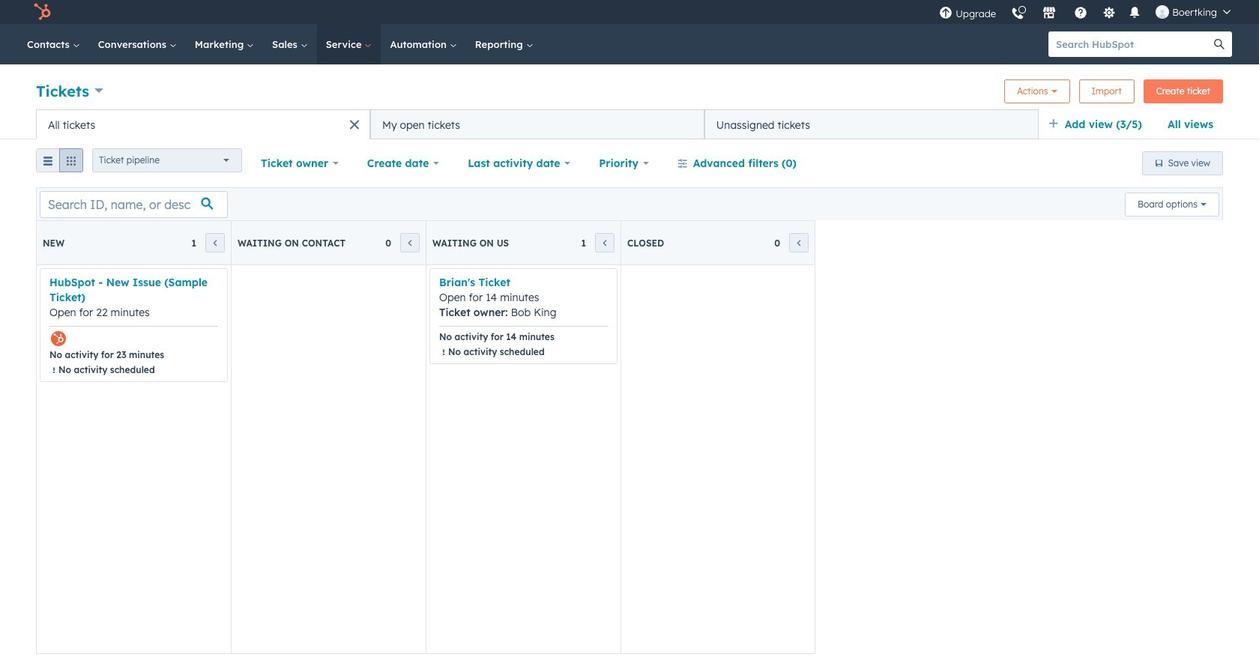 Task type: describe. For each thing, give the bounding box(es) containing it.
Search HubSpot search field
[[1049, 31, 1207, 57]]



Task type: vqa. For each thing, say whether or not it's contained in the screenshot.
Bob King icon
yes



Task type: locate. For each thing, give the bounding box(es) containing it.
bob king image
[[1156, 5, 1170, 19]]

Search ID, name, or description search field
[[40, 191, 228, 218]]

group
[[36, 148, 83, 178]]

marketplaces image
[[1043, 7, 1057, 20]]

banner
[[36, 75, 1224, 109]]

menu
[[932, 0, 1242, 24]]



